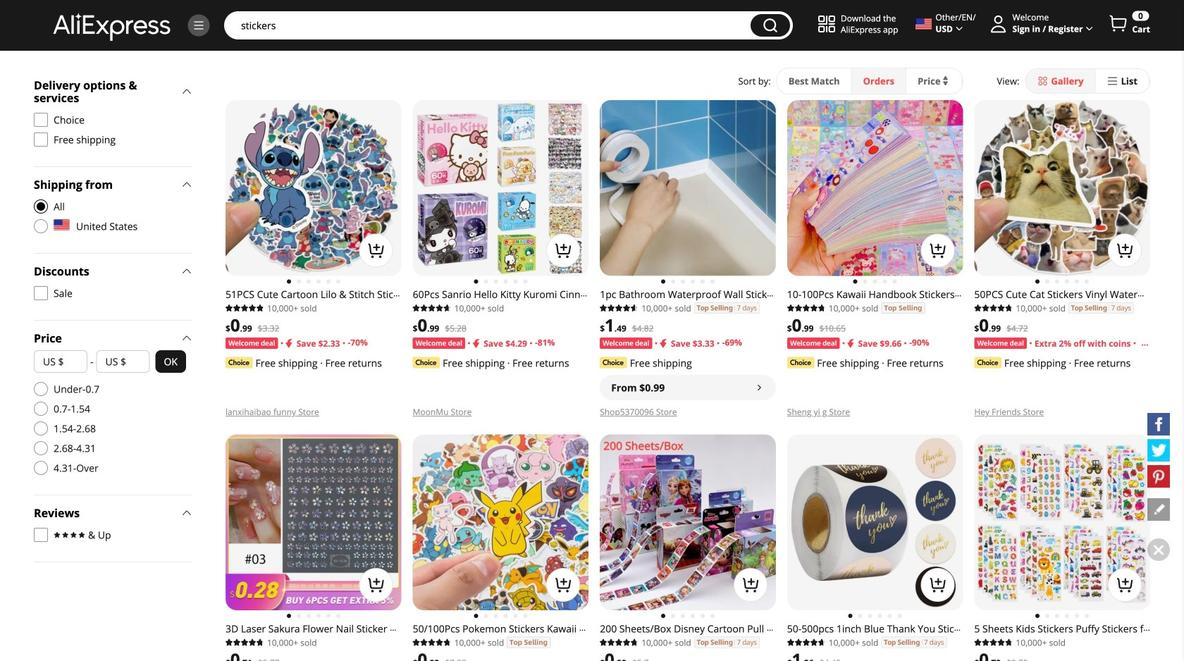 Task type: locate. For each thing, give the bounding box(es) containing it.
1 11l24uk image from the top
[[34, 219, 48, 233]]

50pcs cute cat stickers vinyl waterproof funny cats decals for water bottle laptop skateboard scrapbook luggage kids toys image
[[974, 100, 1150, 276]]

60pcs sanrio hello kitty kuromi cinnamoroll pochacco stickers for kids girls diy laptop phone diary cute cartoon sanrio sticker image
[[413, 100, 589, 276]]

0 vertical spatial 11l24uk image
[[34, 219, 48, 233]]

51pcs  cute cartoon lilo & stitch stickers diy diary laptop luggage skateboard graffiti decals fun classic toy image
[[226, 100, 401, 276]]

50/100pcs pokemon stickers kawaii pikachu skateboard bicycle guitar laptop kids waterproof stiker toys image
[[413, 435, 589, 611]]

10-100pcs kawaii handbook stickers cartoon collage laser sticker diy decorative scrapbooking journals stationery school supplies image
[[787, 100, 963, 276]]

5 sheets kids stickers puffy stickers for children birthday christmas new year gift for girl boy scrapbooking cartoon stickers image
[[974, 435, 1150, 611]]

2 vertical spatial 11l24uk image
[[34, 461, 48, 475]]

0 vertical spatial 11l24uk image
[[34, 382, 48, 396]]

4ftxrwp image
[[34, 113, 48, 127], [34, 133, 48, 147], [34, 528, 48, 542]]

3 11l24uk image from the top
[[34, 461, 48, 475]]

2 11l24uk image from the top
[[34, 421, 48, 436]]

card & id holders text field
[[234, 18, 743, 32]]

None button
[[751, 14, 790, 37]]

2 vertical spatial 11l24uk image
[[34, 441, 48, 455]]

1 vertical spatial 11l24uk image
[[34, 402, 48, 416]]

1 vertical spatial 4ftxrwp image
[[34, 133, 48, 147]]

1 vertical spatial 11l24uk image
[[34, 421, 48, 436]]

11l24uk image
[[34, 219, 48, 233], [34, 421, 48, 436], [34, 441, 48, 455]]

3 4ftxrwp image from the top
[[34, 528, 48, 542]]

1 4ftxrwp image from the top
[[34, 113, 48, 127]]

2 vertical spatial 4ftxrwp image
[[34, 528, 48, 542]]

1 11l24uk image from the top
[[34, 382, 48, 396]]

200 sheets/box disney cartoon pull out stickers princess frozen mickey mouse minnie sticker girl boy teacher reward toys gift image
[[600, 435, 776, 611]]

2 11l24uk image from the top
[[34, 402, 48, 416]]

11l24uk image
[[34, 382, 48, 396], [34, 402, 48, 416], [34, 461, 48, 475]]

1pc bathroom waterproof wall stickers sealing tapes pvc adhesive sealing strips sink edge tape kitchen bathroom accessories image
[[600, 100, 776, 276]]

1sqid_b image
[[192, 19, 205, 32]]

0 vertical spatial 4ftxrwp image
[[34, 113, 48, 127]]

3 11l24uk image from the top
[[34, 441, 48, 455]]



Task type: vqa. For each thing, say whether or not it's contained in the screenshot.
Stickers Text Field
no



Task type: describe. For each thing, give the bounding box(es) containing it.
3d laser sakura flower nail sticker aurora decals glitter star butterfly floral adhesive sliders cherry blooming manicure image
[[226, 435, 401, 611]]

50-500pcs 1inch blue thank you stickers for envelope sealing labels stationery supplies handmade wedding gift decoration sticker image
[[787, 435, 963, 611]]

4ftxrwp image
[[34, 286, 48, 300]]

2 4ftxrwp image from the top
[[34, 133, 48, 147]]



